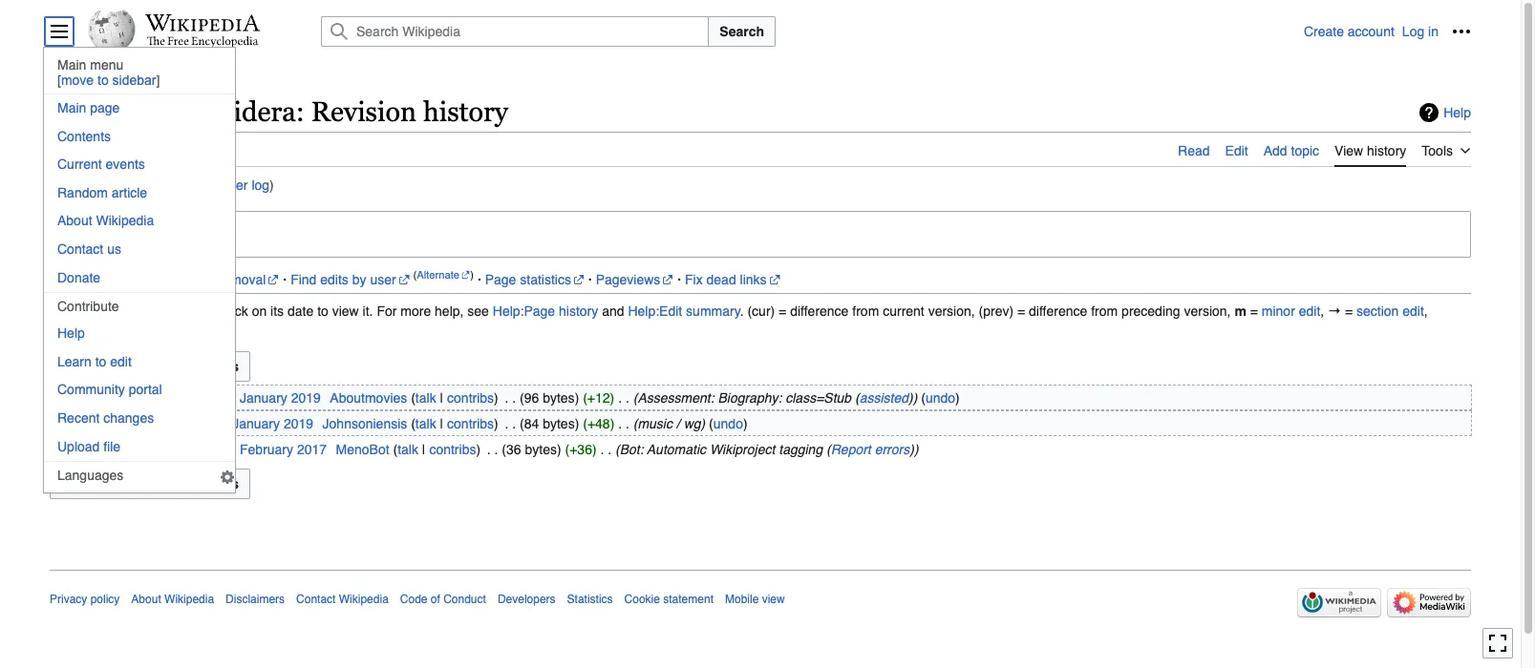 Task type: vqa. For each thing, say whether or not it's contained in the screenshot.
CUR link
yes



Task type: locate. For each thing, give the bounding box(es) containing it.
0 vertical spatial page
[[90, 100, 120, 116]]

view down current
[[50, 177, 78, 193]]

1 horizontal spatial difference
[[1029, 304, 1088, 319]]

about inside footer
[[131, 593, 161, 607]]

view left 'filter'
[[192, 177, 219, 193]]

1 vertical spatial cur link
[[77, 442, 95, 457]]

/
[[676, 416, 680, 432]]

0 vertical spatial view
[[1335, 143, 1364, 158]]

view for view history
[[1335, 143, 1364, 158]]

cur link left file
[[77, 442, 95, 457]]

powered by mediawiki image
[[1387, 589, 1472, 618]]

1 vertical spatial view
[[332, 304, 359, 319]]

0 vertical spatial undo link
[[926, 391, 956, 406]]

view history link
[[1335, 132, 1407, 167]]

1 vertical spatial page
[[154, 177, 184, 193]]

difference right '(prev)'
[[1029, 304, 1088, 319]]

contact up donate
[[57, 242, 103, 257]]

17:37,
[[180, 416, 218, 432]]

main left menu
[[57, 57, 86, 73]]

february
[[240, 442, 293, 457]]

1 horizontal spatial ,
[[1425, 304, 1428, 319]]

0 horizontal spatial history
[[423, 97, 508, 127]]

1 horizontal spatial version,
[[1184, 304, 1231, 319]]

about wikipedia link right policy
[[131, 593, 214, 607]]

learn
[[57, 354, 92, 370]]

2 difference from the left
[[1029, 304, 1088, 319]]

help:page history link
[[493, 304, 598, 319]]

1 vertical spatial help
[[57, 326, 85, 341]]

0 horizontal spatial about
[[57, 213, 92, 229]]

1 horizontal spatial view
[[1335, 143, 1364, 158]]

0 vertical spatial contribs link
[[447, 391, 494, 406]]

2 vertical spatial history
[[559, 304, 598, 319]]

= right ←
[[67, 325, 75, 341]]

for
[[50, 304, 70, 319], [377, 304, 397, 319]]

january up 17:37, 5 january 2019 ‎
[[240, 391, 287, 406]]

cur for +36
[[77, 442, 95, 457]]

view left it.
[[332, 304, 359, 319]]

1 vertical spatial about wikipedia link
[[131, 593, 214, 607]]

more
[[401, 304, 431, 319]]

about wikipedia right policy
[[131, 593, 214, 607]]

0 vertical spatial cur
[[77, 391, 95, 406]]

wikiproject
[[710, 442, 775, 457]]

0 vertical spatial cur link
[[77, 416, 95, 432]]

view inside talk:gota nishidera: revision history 'element'
[[50, 177, 78, 193]]

contribs left 96
[[447, 391, 494, 406]]

+12
[[588, 391, 610, 406]]

2 vertical spatial cur
[[77, 442, 95, 457]]

help up tools in the top right of the page
[[1444, 105, 1472, 120]]

external tools:
[[50, 272, 138, 287]]

view history
[[1335, 143, 1407, 158]]

0 vertical spatial talk
[[416, 391, 436, 406]]

cur for 84 bytes
[[77, 416, 95, 432]]

1 vertical spatial view
[[50, 177, 78, 193]]

0 vertical spatial talk link
[[416, 391, 436, 406]]

to right learn on the left of page
[[95, 354, 106, 370]]

0 horizontal spatial (
[[413, 269, 417, 282]]

1 vertical spatial cur
[[77, 416, 95, 432]]

talk link right 'johnsoniensis'
[[416, 416, 436, 432]]

random article link
[[44, 179, 235, 206]]

bytes right 96
[[543, 391, 575, 406]]

2 vertical spatial talk
[[398, 442, 418, 457]]

statement
[[663, 593, 714, 607]]

talk
[[102, 143, 126, 158]]

version, left m
[[1184, 304, 1231, 319]]

1 vertical spatial prev link
[[106, 416, 132, 432]]

cur link for 84 bytes
[[77, 416, 95, 432]]

(prev)
[[979, 304, 1014, 319]]

2 find from the left
[[291, 272, 317, 287]]

minor
[[1262, 304, 1296, 319]]

main inside main menu move to sidebar
[[57, 57, 86, 73]]

undo right assisted
[[926, 391, 956, 406]]

aboutmovies
[[330, 391, 407, 406]]

2 main from the top
[[57, 100, 86, 116]]

1 vertical spatial main
[[57, 100, 86, 116]]

0 horizontal spatial help link
[[44, 320, 235, 347]]

96 bytes
[[524, 391, 575, 406]]

0 vertical spatial help
[[1444, 105, 1472, 120]]

1 cur link from the top
[[77, 416, 95, 432]]

from left the current
[[853, 304, 879, 319]]

by
[[352, 272, 366, 287]]

1 vertical spatial prev
[[106, 416, 132, 432]]

prev link up file
[[106, 416, 132, 432]]

2 vertical spatial view
[[762, 593, 785, 607]]

Search Wikipedia search field
[[321, 16, 709, 47]]

contact right disclaimers link
[[296, 593, 336, 607]]

2 vertical spatial bytes
[[525, 442, 557, 457]]

help link up tools in the top right of the page
[[1420, 103, 1472, 122]]

contents link
[[44, 123, 235, 150]]

‎ left 96
[[501, 391, 505, 406]]

1 horizontal spatial contact
[[296, 593, 336, 607]]

1 vertical spatial january
[[232, 416, 280, 432]]

history left and
[[559, 304, 598, 319]]

prev down changes
[[106, 442, 132, 457]]

, right section
[[1425, 304, 1428, 319]]

logs
[[82, 177, 107, 193]]

1 vertical spatial contribs
[[447, 416, 494, 432]]

bytes for 96 bytes
[[543, 391, 575, 406]]

0 vertical spatial contact
[[57, 242, 103, 257]]

about wikipedia link down "random article" link
[[44, 208, 235, 234]]

summary down dead
[[686, 304, 741, 319]]

code of conduct link
[[400, 593, 486, 607]]

contribs left 84
[[447, 416, 494, 432]]

about wikipedia down random article
[[57, 213, 154, 229]]

1 vertical spatial about
[[131, 593, 161, 607]]

log
[[1403, 24, 1425, 39]]

main down move
[[57, 100, 86, 116]]

0 horizontal spatial undo
[[714, 416, 743, 432]]

errors
[[875, 442, 910, 457]]

music / wg
[[638, 416, 701, 432]]

0 vertical spatial january
[[240, 391, 287, 406]]

page right this
[[154, 177, 184, 193]]

edit down listed
[[140, 325, 162, 341]]

view right the topic
[[1335, 143, 1364, 158]]

1 horizontal spatial from
[[1091, 304, 1118, 319]]

2 horizontal spatial wikipedia
[[339, 593, 389, 607]]

1 horizontal spatial about
[[131, 593, 161, 607]]

main page
[[57, 100, 120, 116]]

talk:gota nishidera: revision history element
[[50, 167, 1472, 500]]

wikipedia down article
[[96, 213, 154, 229]]

1 horizontal spatial view
[[332, 304, 359, 319]]

find addition/removal link
[[138, 272, 279, 287]]

for right it.
[[377, 304, 397, 319]]

page inside talk:gota nishidera: revision history 'element'
[[154, 177, 184, 193]]

contact wikipedia
[[296, 593, 389, 607]]

cur up the recent on the bottom left of page
[[77, 391, 95, 406]]

to right move
[[97, 73, 109, 88]]

edit right section
[[1403, 304, 1425, 319]]

2 vertical spatial to
[[95, 354, 106, 370]]

contribs link left 96
[[447, 391, 494, 406]]

to inside learn to edit link
[[95, 354, 106, 370]]

january up 16:48, 21 february 2017 ‎
[[232, 416, 280, 432]]

2 prev link from the top
[[106, 416, 132, 432]]

search
[[720, 24, 764, 39]]

‎
[[321, 391, 321, 406], [501, 391, 505, 406], [615, 391, 615, 406], [313, 416, 313, 432], [501, 416, 505, 432], [615, 416, 615, 432], [327, 442, 327, 457], [483, 442, 487, 457], [597, 442, 597, 457]]

search button
[[708, 16, 776, 47]]

undo link up "wikiproject"
[[714, 416, 743, 432]]

0 vertical spatial contribs
[[447, 391, 494, 406]]

prev link
[[106, 391, 132, 406], [106, 416, 132, 432]]

1 vertical spatial talk
[[416, 416, 436, 432]]

view right the mobile
[[762, 593, 785, 607]]

to right date
[[317, 304, 329, 319]]

version,
[[928, 304, 975, 319], [1184, 304, 1231, 319]]

1 horizontal spatial undo
[[926, 391, 956, 406]]

( right user
[[413, 269, 417, 282]]

page down move to sidebar button
[[90, 100, 120, 116]]

0 horizontal spatial view
[[192, 177, 219, 193]]

contribs left 36
[[429, 442, 476, 457]]

5
[[221, 416, 229, 432]]

1 vertical spatial talk link
[[416, 416, 436, 432]]

talk link right the menobot
[[398, 442, 418, 457]]

2 cur from the top
[[77, 416, 95, 432]]

, left the →
[[1321, 304, 1325, 319]]

johnsoniensis
[[323, 416, 407, 432]]

biography:
[[718, 391, 782, 406]]

contribs link for 84
[[447, 416, 494, 432]]

0 vertical spatial help link
[[1420, 103, 1472, 122]]

1 horizontal spatial wikipedia
[[164, 593, 214, 607]]

cookie statement
[[625, 593, 714, 607]]

0 vertical spatial 2019
[[291, 391, 321, 406]]

0 horizontal spatial ,
[[1321, 304, 1325, 319]]

1 vertical spatial to
[[317, 304, 329, 319]]

2 horizontal spatial view
[[762, 593, 785, 607]]

None radio
[[160, 391, 173, 403], [140, 416, 153, 429], [160, 391, 173, 403], [140, 416, 153, 429]]

view
[[1335, 143, 1364, 158], [50, 177, 78, 193]]

1 horizontal spatial find
[[291, 272, 317, 287]]

about wikipedia
[[57, 213, 154, 229], [131, 593, 214, 607]]

undo link
[[926, 391, 956, 406], [714, 416, 743, 432]]

to inside for any version listed below, click on its date to view it. for more help, see help:page history and help:edit summary . (cur) = difference from current version, (prev) = difference from preceding version, m = minor edit , → = section edit , ← = automatic edit summary
[[317, 304, 329, 319]]

36 bytes
[[506, 442, 557, 457]]

2 cur link from the top
[[77, 442, 95, 457]]

log
[[252, 177, 270, 193]]

0 horizontal spatial undo link
[[714, 416, 743, 432]]

view for view logs for this page view filter log )
[[50, 177, 78, 193]]

talk link right 'aboutmovies' link
[[416, 391, 436, 406]]

0 vertical spatial view
[[192, 177, 219, 193]]

3 cur from the top
[[77, 442, 95, 457]]

statistics
[[520, 272, 571, 287]]

0 horizontal spatial view
[[50, 177, 78, 193]]

2019 for 07:18, 16 january 2019
[[291, 391, 321, 406]]

and
[[602, 304, 624, 319]]

cur
[[77, 391, 95, 406], [77, 416, 95, 432], [77, 442, 95, 457]]

1 prev from the top
[[106, 391, 132, 406]]

contribs link left 36
[[429, 442, 476, 457]]

0 vertical spatial to
[[97, 73, 109, 88]]

on
[[252, 304, 267, 319]]

prev link up changes
[[106, 391, 132, 406]]

21
[[221, 442, 236, 457]]

difference right (cur)
[[790, 304, 849, 319]]

from left preceding
[[1091, 304, 1118, 319]]

find down the contact us link
[[138, 272, 164, 287]]

version, left '(prev)'
[[928, 304, 975, 319]]

( right tagging
[[827, 442, 831, 457]]

tools:
[[102, 272, 134, 287]]

1 horizontal spatial (
[[827, 442, 831, 457]]

help inside 'talk:gota nishidera: revision history' main content
[[1444, 105, 1472, 120]]

main for main menu move to sidebar
[[57, 57, 86, 73]]

learn to edit link
[[44, 349, 235, 375]]

None submit
[[50, 351, 250, 382], [50, 469, 250, 500], [50, 351, 250, 382], [50, 469, 250, 500]]

16:48, 21 february 2017 ‎
[[180, 442, 331, 457]]

create
[[1304, 24, 1344, 39]]

help link up learn to edit link
[[44, 320, 235, 347]]

1 vertical spatial bytes
[[543, 416, 575, 432]]

1 prev link from the top
[[106, 391, 132, 406]]

recent changes
[[57, 411, 154, 426]]

cur link up upload file
[[77, 416, 95, 432]]

←
[[50, 325, 63, 341]]

edit left the →
[[1299, 304, 1321, 319]]

fix dead links link
[[685, 272, 780, 287]]

0 vertical spatial undo
[[926, 391, 956, 406]]

0 vertical spatial main
[[57, 57, 86, 73]]

1 horizontal spatial for
[[377, 304, 397, 319]]

help down any
[[57, 326, 85, 341]]

talk for johnsoniensis
[[416, 416, 436, 432]]

cur left file
[[77, 442, 95, 457]]

0 vertical spatial prev link
[[106, 391, 132, 406]]

contact inside footer
[[296, 593, 336, 607]]

about right policy
[[131, 593, 161, 607]]

prev up changes
[[106, 391, 132, 406]]

talk right 'johnsoniensis'
[[416, 416, 436, 432]]

its
[[271, 304, 284, 319]]

1 horizontal spatial history
[[559, 304, 598, 319]]

undo up "wikiproject"
[[714, 416, 743, 432]]

changes
[[103, 411, 154, 426]]

for up ←
[[50, 304, 70, 319]]

talk:gota nishidera: revision history main content
[[42, 86, 1479, 523]]

contact for contact us
[[57, 242, 103, 257]]

0 horizontal spatial difference
[[790, 304, 849, 319]]

= right the →
[[1345, 304, 1353, 319]]

2 vertical spatial prev
[[106, 442, 132, 457]]

section
[[1357, 304, 1399, 319]]

undo link right assisted
[[926, 391, 956, 406]]

personal tools navigation
[[1304, 16, 1477, 47]]

talk for aboutmovies
[[416, 391, 436, 406]]

privacy policy
[[50, 593, 120, 607]]

main page link
[[44, 95, 235, 121]]

footer
[[50, 570, 1472, 624]]

learn to edit
[[57, 354, 132, 370]]

2 horizontal spatial (
[[855, 391, 860, 406]]

talk link
[[416, 391, 436, 406], [416, 416, 436, 432], [398, 442, 418, 457]]

2 vertical spatial talk link
[[398, 442, 418, 457]]

talk right 'aboutmovies' link
[[416, 391, 436, 406]]

2 prev from the top
[[106, 416, 132, 432]]

prev up file
[[106, 416, 132, 432]]

1 horizontal spatial help
[[1444, 105, 1472, 120]]

current events link
[[44, 151, 235, 178]]

0 vertical spatial summary
[[686, 304, 741, 319]]

( right class=stub
[[855, 391, 860, 406]]

1 main from the top
[[57, 57, 86, 73]]

about wikipedia link
[[44, 208, 235, 234], [131, 593, 214, 607]]

cur up upload file
[[77, 416, 95, 432]]

summary down below,
[[165, 325, 220, 341]]

main menu move to sidebar
[[57, 57, 156, 88]]

sidebar
[[112, 73, 156, 88]]

0 vertical spatial about wikipedia link
[[44, 208, 235, 234]]

bytes down 84 bytes
[[525, 442, 557, 457]]

0 horizontal spatial summary
[[165, 325, 220, 341]]

0 vertical spatial prev
[[106, 391, 132, 406]]

history down search wikipedia search box
[[423, 97, 508, 127]]

create account log in
[[1304, 24, 1439, 39]]

automatic edit summary link
[[78, 325, 220, 341]]

84 bytes
[[524, 416, 575, 432]]

‎ left 84
[[501, 416, 505, 432]]

version
[[99, 304, 142, 319]]

bytes
[[543, 391, 575, 406], [543, 416, 575, 432], [525, 442, 557, 457]]

2 horizontal spatial history
[[1367, 143, 1407, 158]]

contribs
[[447, 391, 494, 406], [447, 416, 494, 432], [429, 442, 476, 457]]

footer containing privacy policy
[[50, 570, 1472, 624]]

main for main page
[[57, 100, 86, 116]]

2 vertical spatial (
[[827, 442, 831, 457]]

about
[[57, 213, 92, 229], [131, 593, 161, 607]]

article link
[[50, 132, 87, 165]]

current
[[883, 304, 925, 319]]

+12 ‎
[[588, 391, 618, 406]]

0 vertical spatial bytes
[[543, 391, 575, 406]]

0 horizontal spatial for
[[50, 304, 70, 319]]

wikipedia left code
[[339, 593, 389, 607]]

contribs link left 84
[[447, 416, 494, 432]]

3 prev from the top
[[106, 442, 132, 457]]

1 horizontal spatial undo link
[[926, 391, 956, 406]]

find for find addition/removal
[[138, 272, 164, 287]]

prev link for 17:37, 5 january 2019
[[106, 416, 132, 432]]

talk link for johnsoniensis
[[416, 416, 436, 432]]

‎ right +36
[[597, 442, 597, 457]]

talk right the menobot
[[398, 442, 418, 457]]

contribs link for 96
[[447, 391, 494, 406]]

find addition/removal
[[138, 272, 266, 287]]

0 vertical spatial about
[[57, 213, 92, 229]]

0 horizontal spatial help
[[57, 326, 85, 341]]

1 vertical spatial about wikipedia
[[131, 593, 214, 607]]

prev for 17:37,
[[106, 416, 132, 432]]

find left edits
[[291, 272, 317, 287]]

wikimedia foundation image
[[1298, 589, 1382, 618]]

to
[[97, 73, 109, 88], [317, 304, 329, 319], [95, 354, 106, 370]]

wikipedia left the disclaimers
[[164, 593, 214, 607]]

1 find from the left
[[138, 272, 164, 287]]

bytes for 36 bytes
[[525, 442, 557, 457]]

1 horizontal spatial help link
[[1420, 103, 1472, 122]]

talk:gota
[[50, 97, 170, 127]]

0 horizontal spatial from
[[853, 304, 879, 319]]

undo
[[926, 391, 956, 406], [714, 416, 743, 432]]

bytes right 84
[[543, 416, 575, 432]]

contact for contact wikipedia
[[296, 593, 336, 607]]

0 horizontal spatial find
[[138, 272, 164, 287]]

1 vertical spatial contact
[[296, 593, 336, 607]]

about down random
[[57, 213, 92, 229]]

1 vertical spatial undo
[[714, 416, 743, 432]]

1 horizontal spatial page
[[154, 177, 184, 193]]

history left tools in the top right of the page
[[1367, 143, 1407, 158]]



Task type: describe. For each thing, give the bounding box(es) containing it.
2 version, from the left
[[1184, 304, 1231, 319]]

fix
[[685, 272, 703, 287]]

help:page
[[493, 304, 555, 319]]

‎ right +12
[[615, 391, 615, 406]]

96
[[524, 391, 539, 406]]

preceding
[[1122, 304, 1181, 319]]

prev link for 07:18, 16 january 2019
[[106, 391, 132, 406]]

1 from from the left
[[853, 304, 879, 319]]

undo link for assessment: biography: class=stub (
[[926, 391, 956, 406]]

january for 5
[[232, 416, 280, 432]]

assessment: biography: class=stub ( assisted )
[[638, 391, 913, 406]]

the free encyclopedia image
[[147, 36, 258, 49]]

+48
[[588, 416, 610, 432]]

1 vertical spatial (
[[855, 391, 860, 406]]

current
[[57, 157, 102, 172]]

events
[[106, 157, 145, 172]]

fullscreen image
[[1489, 635, 1508, 654]]

donate link
[[44, 264, 235, 291]]

0 vertical spatial about wikipedia
[[57, 213, 154, 229]]

privacy policy link
[[50, 593, 120, 607]]

2 vertical spatial contribs
[[429, 442, 476, 457]]

policy
[[90, 593, 120, 607]]

for
[[110, 177, 126, 193]]

section edit link
[[1357, 304, 1425, 319]]

help:edit
[[628, 304, 682, 319]]

1 vertical spatial history
[[1367, 143, 1407, 158]]

= right (cur)
[[779, 304, 787, 319]]

0 horizontal spatial wikipedia
[[96, 213, 154, 229]]

0 vertical spatial history
[[423, 97, 508, 127]]

upload file
[[57, 439, 121, 454]]

undo for music / wg
[[714, 416, 743, 432]]

wikipedia for about wikipedia link to the bottom
[[164, 593, 214, 607]]

contact wikipedia link
[[296, 593, 389, 607]]

contact us
[[57, 242, 121, 257]]

code of conduct
[[400, 593, 486, 607]]

developers
[[498, 593, 556, 607]]

menobot link
[[336, 442, 389, 457]]

of
[[431, 593, 440, 607]]

talk link
[[102, 132, 126, 167]]

m
[[1235, 304, 1247, 319]]

‎ left 'aboutmovies' link
[[321, 391, 321, 406]]

dead
[[707, 272, 736, 287]]

listed
[[146, 304, 177, 319]]

find for find edits by user
[[291, 272, 317, 287]]

alternate
[[417, 269, 460, 282]]

→
[[1328, 304, 1342, 319]]

code
[[400, 593, 428, 607]]

1 for from the left
[[50, 304, 70, 319]]

privacy
[[50, 593, 87, 607]]

find edits by user
[[291, 272, 396, 287]]

aboutmovies link
[[330, 391, 407, 406]]

this
[[130, 177, 151, 193]]

talk link for menobot
[[398, 442, 418, 457]]

us
[[107, 242, 121, 257]]

2 for from the left
[[377, 304, 397, 319]]

wikipedia for contact wikipedia link on the bottom left of page
[[339, 593, 389, 607]]

1 difference from the left
[[790, 304, 849, 319]]

wikipedia image
[[145, 14, 260, 32]]

) up errors
[[909, 391, 913, 406]]

upload
[[57, 439, 100, 454]]

assisted
[[860, 391, 909, 406]]

languages
[[57, 468, 124, 484]]

( alternate
[[413, 269, 460, 282]]

add
[[1264, 143, 1288, 158]]

mobile view link
[[725, 593, 785, 607]]

community portal
[[57, 383, 162, 398]]

nishidera:
[[177, 97, 305, 127]]

january for 16
[[240, 391, 287, 406]]

1 , from the left
[[1321, 304, 1325, 319]]

‎ left 36
[[483, 442, 487, 457]]

2019 for 17:37, 5 january 2019
[[284, 416, 313, 432]]

0 horizontal spatial page
[[90, 100, 120, 116]]

+36 ‎
[[570, 442, 601, 457]]

‎ up "2017"
[[313, 416, 313, 432]]

cur link for +36
[[77, 442, 95, 457]]

edits
[[320, 272, 349, 287]]

view inside for any version listed below, click on its date to view it. for more help, see help:page history and help:edit summary . (cur) = difference from current version, (prev) = difference from preceding version, m = minor edit , → = section edit , ← = automatic edit summary
[[332, 304, 359, 319]]

edit up the community portal
[[110, 354, 132, 370]]

history inside for any version listed below, click on its date to view it. for more help, see help:page history and help:edit summary . (cur) = difference from current version, (prev) = difference from preceding version, m = minor edit , → = section edit , ← = automatic edit summary
[[559, 304, 598, 319]]

1 vertical spatial help link
[[44, 320, 235, 347]]

current events
[[57, 157, 145, 172]]

tagging
[[779, 442, 823, 457]]

to inside main menu move to sidebar
[[97, 73, 109, 88]]

2 vertical spatial contribs link
[[429, 442, 476, 457]]

undo link for music / wg
[[714, 416, 743, 432]]

1 version, from the left
[[928, 304, 975, 319]]

contribs for 84 bytes
[[447, 416, 494, 432]]

statistics link
[[567, 593, 613, 607]]

1 cur from the top
[[77, 391, 95, 406]]

) left the page
[[470, 269, 474, 282]]

view inside footer
[[762, 593, 785, 607]]

undo for assessment: biography: class=stub (
[[926, 391, 956, 406]]

07:18,
[[180, 391, 218, 406]]

talk link for aboutmovies
[[416, 391, 436, 406]]

recent
[[57, 411, 100, 426]]

16
[[221, 391, 236, 406]]

links
[[740, 272, 767, 287]]

talk:gota nishidera: revision history
[[50, 97, 508, 127]]

1 horizontal spatial summary
[[686, 304, 741, 319]]

2017
[[297, 442, 327, 457]]

date
[[288, 304, 314, 319]]

johnsoniensis link
[[323, 416, 407, 432]]

menu image
[[50, 22, 69, 41]]

log in and more options image
[[1452, 22, 1472, 41]]

fix dead links
[[685, 272, 767, 287]]

‎ right +48
[[615, 416, 615, 432]]

see
[[468, 304, 489, 319]]

+36
[[570, 442, 592, 457]]

disclaimers
[[226, 593, 285, 607]]

it.
[[363, 304, 373, 319]]

pageviews
[[596, 272, 661, 287]]

contribs for 96 bytes
[[447, 391, 494, 406]]

0 vertical spatial (
[[413, 269, 417, 282]]

17:37, 5 january 2019 link
[[180, 416, 313, 432]]

below,
[[181, 304, 218, 319]]

2 from from the left
[[1091, 304, 1118, 319]]

= right m
[[1251, 304, 1258, 319]]

read
[[1178, 143, 1210, 158]]

topic
[[1291, 143, 1320, 158]]

2 , from the left
[[1425, 304, 1428, 319]]

bytes for 84 bytes
[[543, 416, 575, 432]]

wg
[[684, 416, 701, 432]]

help,
[[435, 304, 464, 319]]

= right '(prev)'
[[1018, 304, 1025, 319]]

report errors link
[[831, 442, 910, 457]]

page statistics
[[485, 272, 571, 287]]

add topic
[[1264, 143, 1320, 158]]

edit
[[1226, 143, 1249, 158]]

assessment:
[[638, 391, 714, 406]]

contribute
[[57, 299, 119, 315]]

Search search field
[[298, 16, 1304, 47]]

alternate link
[[417, 269, 470, 282]]

talk for menobot
[[398, 442, 418, 457]]

article
[[112, 185, 147, 200]]

‎ left "menobot" link
[[327, 442, 327, 457]]

) right 'filter'
[[270, 177, 274, 193]]

move
[[61, 73, 94, 88]]

) right the report
[[910, 442, 914, 457]]

recent changes link
[[44, 405, 235, 432]]

prev for 07:18,
[[106, 391, 132, 406]]

automatic
[[78, 325, 136, 341]]

07:18, 16 january 2019 link
[[180, 391, 321, 406]]

1 vertical spatial summary
[[165, 325, 220, 341]]

automatic
[[647, 442, 706, 457]]

class=stub
[[786, 391, 852, 406]]

16:48,
[[180, 442, 218, 457]]



